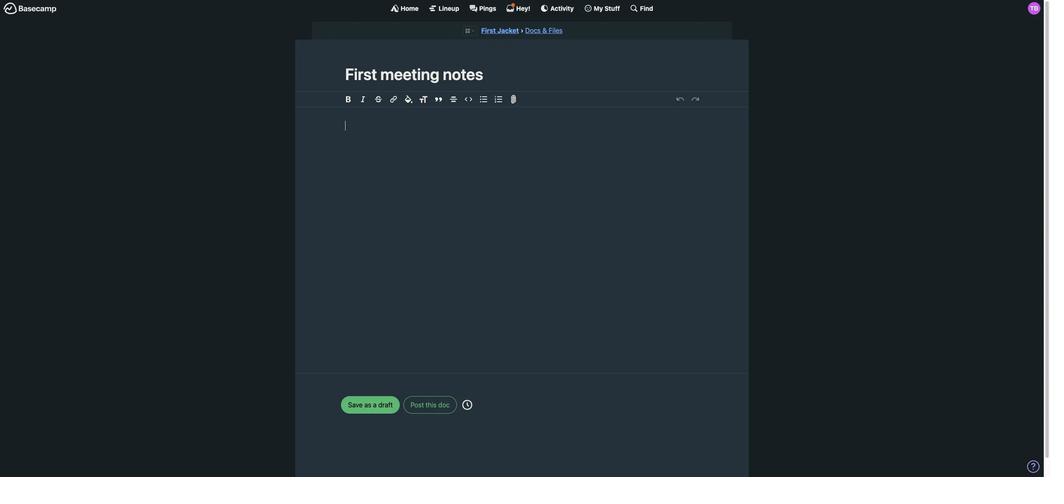 Task type: locate. For each thing, give the bounding box(es) containing it.
lineup
[[439, 4, 459, 12]]

my stuff
[[594, 4, 620, 12]]

my stuff button
[[584, 4, 620, 13]]

my
[[594, 4, 603, 12]]

home link
[[391, 4, 419, 13]]

schedule this to post later image
[[462, 400, 472, 410]]

first
[[481, 27, 496, 34]]

pings
[[479, 4, 496, 12]]

docs & files link
[[525, 27, 563, 34]]

jacket
[[498, 27, 519, 34]]

pings button
[[469, 4, 496, 13]]

find button
[[630, 4, 653, 13]]

first jacket
[[481, 27, 519, 34]]

post this doc button
[[403, 396, 457, 414]]

lineup link
[[429, 4, 459, 13]]

home
[[401, 4, 419, 12]]

hey! button
[[506, 3, 531, 13]]

None submit
[[341, 396, 400, 414]]

Type your document here… text field
[[320, 107, 724, 363]]

stuff
[[605, 4, 620, 12]]

find
[[640, 4, 653, 12]]



Task type: describe. For each thing, give the bounding box(es) containing it.
activity
[[551, 4, 574, 12]]

switch accounts image
[[3, 2, 57, 15]]

doc
[[438, 401, 450, 409]]

Type a title… text field
[[345, 65, 699, 84]]

› docs & files
[[521, 27, 563, 34]]

›
[[521, 27, 524, 34]]

&
[[543, 27, 547, 34]]

files
[[549, 27, 563, 34]]

tyler black image
[[1028, 2, 1041, 15]]

activity link
[[541, 4, 574, 13]]

post
[[411, 401, 424, 409]]

first jacket link
[[481, 27, 519, 34]]

docs
[[525, 27, 541, 34]]

hey!
[[516, 4, 531, 12]]

main element
[[0, 0, 1044, 16]]

this
[[426, 401, 437, 409]]

post this doc
[[411, 401, 450, 409]]



Task type: vqa. For each thing, say whether or not it's contained in the screenshot.
Test
no



